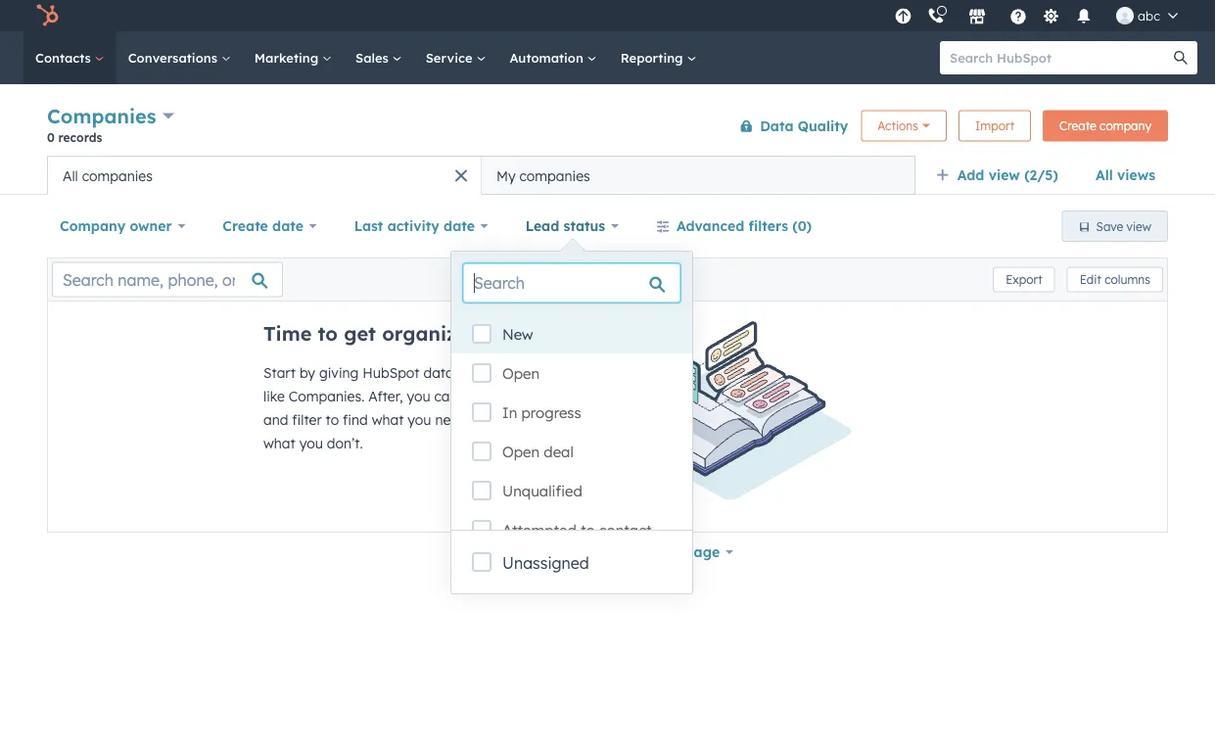 Task type: describe. For each thing, give the bounding box(es) containing it.
by
[[300, 364, 315, 381]]

start
[[263, 364, 296, 381]]

page
[[685, 544, 720, 561]]

create company button
[[1043, 110, 1168, 142]]

0
[[47, 130, 55, 144]]

conversations
[[128, 49, 221, 66]]

contacts
[[35, 49, 95, 66]]

upgrade link
[[891, 5, 916, 26]]

time
[[263, 321, 312, 346]]

all companies button
[[47, 156, 481, 195]]

edit
[[1080, 272, 1102, 287]]

companies button
[[47, 102, 174, 130]]

advanced filters (0)
[[677, 217, 812, 235]]

to left find
[[326, 411, 339, 429]]

my companies button
[[481, 156, 916, 195]]

automation
[[510, 49, 587, 66]]

1 vertical spatial you
[[408, 411, 431, 429]]

all views
[[1096, 167, 1156, 184]]

list box containing new
[[452, 314, 692, 549]]

service link
[[414, 31, 498, 84]]

company
[[60, 217, 126, 235]]

view for add
[[989, 167, 1020, 184]]

after,
[[369, 388, 403, 405]]

need
[[435, 411, 467, 429]]

start by giving hubspot data to work with, like companies. after, you can sort, search, and filter to find what you need and hide what you don't.
[[263, 364, 541, 452]]

conversations link
[[116, 31, 243, 84]]

2 date from the left
[[444, 217, 475, 235]]

to right 'data'
[[458, 364, 471, 381]]

data quality button
[[727, 106, 849, 145]]

export button
[[993, 267, 1056, 292]]

(2/5)
[[1025, 167, 1059, 184]]

last
[[354, 217, 383, 235]]

notifications button
[[1068, 0, 1101, 31]]

upgrade image
[[895, 8, 912, 26]]

to left get
[[318, 321, 338, 346]]

settings link
[[1039, 5, 1064, 26]]

columns
[[1105, 272, 1151, 287]]

reporting link
[[609, 31, 709, 84]]

don't.
[[327, 435, 363, 452]]

status
[[564, 217, 605, 235]]

actions button
[[861, 110, 947, 142]]

in
[[502, 404, 517, 422]]

to inside list box
[[581, 521, 595, 540]]

abc button
[[1105, 0, 1190, 31]]

companies.
[[289, 388, 365, 405]]

1 vertical spatial what
[[263, 435, 296, 452]]

marketplaces button
[[957, 0, 998, 31]]

Search name, phone, or domain search field
[[52, 262, 283, 297]]

data quality
[[760, 117, 848, 134]]

1 and from the left
[[263, 411, 288, 429]]

companies for all companies
[[82, 167, 153, 184]]

create date button
[[210, 207, 330, 246]]

save
[[1097, 219, 1124, 234]]

open for open deal
[[502, 443, 540, 461]]

marketplaces image
[[969, 9, 986, 26]]

service
[[426, 49, 476, 66]]

hubspot image
[[35, 4, 59, 27]]

search,
[[494, 388, 540, 405]]

progress
[[522, 404, 581, 422]]

quality
[[798, 117, 848, 134]]

(0)
[[793, 217, 812, 235]]

1 horizontal spatial what
[[372, 411, 404, 429]]

find
[[343, 411, 368, 429]]

edit columns button
[[1067, 267, 1164, 292]]

last activity date button
[[342, 207, 501, 246]]

all views link
[[1083, 156, 1168, 195]]

attempted
[[502, 521, 577, 540]]

records
[[58, 130, 102, 144]]

all for all views
[[1096, 167, 1113, 184]]

0 vertical spatial you
[[407, 388, 431, 405]]

filter
[[292, 411, 322, 429]]

25
[[638, 544, 654, 561]]

last activity date
[[354, 217, 475, 235]]

import button
[[959, 110, 1031, 142]]

all for all companies
[[63, 167, 78, 184]]

0 records
[[47, 130, 102, 144]]

all companies
[[63, 167, 153, 184]]

my companies
[[496, 167, 590, 184]]



Task type: vqa. For each thing, say whether or not it's contained in the screenshot.
Create date Popup Button
yes



Task type: locate. For each thing, give the bounding box(es) containing it.
companies up company owner
[[82, 167, 153, 184]]

Search HubSpot search field
[[940, 41, 1180, 74]]

add view (2/5) button
[[923, 156, 1083, 195]]

0 horizontal spatial view
[[989, 167, 1020, 184]]

open up "search,"
[[502, 364, 540, 383]]

work
[[475, 364, 506, 381]]

2 companies from the left
[[520, 167, 590, 184]]

companies for my companies
[[520, 167, 590, 184]]

import
[[975, 119, 1015, 133]]

1 vertical spatial open
[[502, 443, 540, 461]]

what
[[372, 411, 404, 429], [263, 435, 296, 452]]

0 vertical spatial view
[[989, 167, 1020, 184]]

25 per page button
[[625, 533, 746, 572]]

open for open
[[502, 364, 540, 383]]

list box
[[452, 314, 692, 549]]

date down all companies button
[[272, 217, 304, 235]]

hubspot
[[363, 364, 420, 381]]

create
[[1060, 119, 1097, 133], [223, 217, 268, 235]]

create for create date
[[223, 217, 268, 235]]

2 vertical spatial you
[[299, 435, 323, 452]]

companies banner
[[47, 100, 1168, 156]]

view inside button
[[1127, 219, 1152, 234]]

notifications image
[[1075, 9, 1093, 26]]

data
[[760, 117, 794, 134]]

companies inside button
[[82, 167, 153, 184]]

calling icon button
[[920, 3, 953, 29]]

0 horizontal spatial all
[[63, 167, 78, 184]]

marketing
[[254, 49, 322, 66]]

company owner
[[60, 217, 172, 235]]

you down "filter"
[[299, 435, 323, 452]]

you left need
[[408, 411, 431, 429]]

0 horizontal spatial what
[[263, 435, 296, 452]]

date right activity
[[444, 217, 475, 235]]

1 horizontal spatial all
[[1096, 167, 1113, 184]]

reporting
[[621, 49, 687, 66]]

0 vertical spatial open
[[502, 364, 540, 383]]

0 vertical spatial what
[[372, 411, 404, 429]]

get
[[344, 321, 376, 346]]

lead status
[[526, 217, 605, 235]]

all
[[1096, 167, 1113, 184], [63, 167, 78, 184]]

add view (2/5)
[[958, 167, 1059, 184]]

in progress
[[502, 404, 581, 422]]

lead status button
[[513, 207, 632, 246]]

deal
[[544, 443, 574, 461]]

pagination navigation
[[469, 539, 625, 566]]

1 date from the left
[[272, 217, 304, 235]]

next
[[551, 544, 583, 561]]

1 horizontal spatial create
[[1060, 119, 1097, 133]]

open down hide
[[502, 443, 540, 461]]

1 horizontal spatial and
[[471, 411, 496, 429]]

help button
[[1002, 0, 1035, 31]]

view
[[989, 167, 1020, 184], [1127, 219, 1152, 234]]

lead
[[526, 217, 560, 235]]

next button
[[544, 540, 625, 565]]

contact
[[599, 521, 652, 540]]

calling icon image
[[928, 8, 945, 25]]

0 horizontal spatial companies
[[82, 167, 153, 184]]

settings image
[[1043, 8, 1060, 26]]

view right save
[[1127, 219, 1152, 234]]

create down all companies button
[[223, 217, 268, 235]]

to
[[318, 321, 338, 346], [458, 364, 471, 381], [326, 411, 339, 429], [581, 521, 595, 540]]

save view button
[[1062, 211, 1168, 242]]

giving
[[319, 364, 359, 381]]

and down like
[[263, 411, 288, 429]]

create inside popup button
[[223, 217, 268, 235]]

add
[[958, 167, 985, 184]]

prev
[[506, 544, 537, 561]]

marketing link
[[243, 31, 344, 84]]

gary orlando image
[[1117, 7, 1134, 24]]

help image
[[1010, 9, 1027, 26]]

contacts link
[[24, 31, 116, 84]]

2 all from the left
[[63, 167, 78, 184]]

what down after,
[[372, 411, 404, 429]]

filters
[[749, 217, 788, 235]]

abc menu
[[889, 0, 1192, 31]]

new
[[502, 325, 533, 344]]

save view
[[1097, 219, 1152, 234]]

Search search field
[[463, 263, 681, 303]]

1 horizontal spatial companies
[[520, 167, 590, 184]]

0 horizontal spatial and
[[263, 411, 288, 429]]

1 horizontal spatial date
[[444, 217, 475, 235]]

all inside button
[[63, 167, 78, 184]]

0 horizontal spatial date
[[272, 217, 304, 235]]

sort,
[[462, 388, 490, 405]]

company
[[1100, 119, 1152, 133]]

sales link
[[344, 31, 414, 84]]

create left company
[[1060, 119, 1097, 133]]

open deal
[[502, 443, 574, 461]]

my
[[496, 167, 516, 184]]

unassigned
[[502, 553, 589, 573]]

companies right my at the left
[[520, 167, 590, 184]]

automation link
[[498, 31, 609, 84]]

hubspot link
[[24, 4, 73, 27]]

1 vertical spatial create
[[223, 217, 268, 235]]

all down 0 records
[[63, 167, 78, 184]]

2 and from the left
[[471, 411, 496, 429]]

advanced
[[677, 217, 745, 235]]

1 companies from the left
[[82, 167, 153, 184]]

organized.
[[382, 321, 486, 346]]

like
[[263, 388, 285, 405]]

can
[[434, 388, 458, 405]]

you left can at the bottom left of page
[[407, 388, 431, 405]]

actions
[[878, 119, 919, 133]]

search button
[[1165, 41, 1198, 74]]

1 horizontal spatial view
[[1127, 219, 1152, 234]]

create company
[[1060, 119, 1152, 133]]

export
[[1006, 272, 1043, 287]]

1 vertical spatial view
[[1127, 219, 1152, 234]]

unqualified
[[502, 482, 583, 500]]

create for create company
[[1060, 119, 1097, 133]]

what down "filter"
[[263, 435, 296, 452]]

1 open from the top
[[502, 364, 540, 383]]

hide
[[500, 411, 527, 429]]

and down the sort,
[[471, 411, 496, 429]]

companies inside button
[[520, 167, 590, 184]]

abc
[[1138, 7, 1161, 24]]

2 open from the top
[[502, 443, 540, 461]]

1 all from the left
[[1096, 167, 1113, 184]]

edit columns
[[1080, 272, 1151, 287]]

view right add
[[989, 167, 1020, 184]]

advanced filters (0) button
[[643, 207, 825, 246]]

per
[[658, 544, 681, 561]]

view for save
[[1127, 219, 1152, 234]]

views
[[1118, 167, 1156, 184]]

owner
[[130, 217, 172, 235]]

search image
[[1174, 51, 1188, 65]]

company owner button
[[47, 207, 198, 246]]

you
[[407, 388, 431, 405], [408, 411, 431, 429], [299, 435, 323, 452]]

with,
[[510, 364, 541, 381]]

view inside popup button
[[989, 167, 1020, 184]]

create inside button
[[1060, 119, 1097, 133]]

to up next button
[[581, 521, 595, 540]]

create date
[[223, 217, 304, 235]]

attempted to contact
[[502, 521, 652, 540]]

prev button
[[469, 540, 544, 566]]

0 vertical spatial create
[[1060, 119, 1097, 133]]

0 horizontal spatial create
[[223, 217, 268, 235]]

all left the views
[[1096, 167, 1113, 184]]

activity
[[388, 217, 440, 235]]



